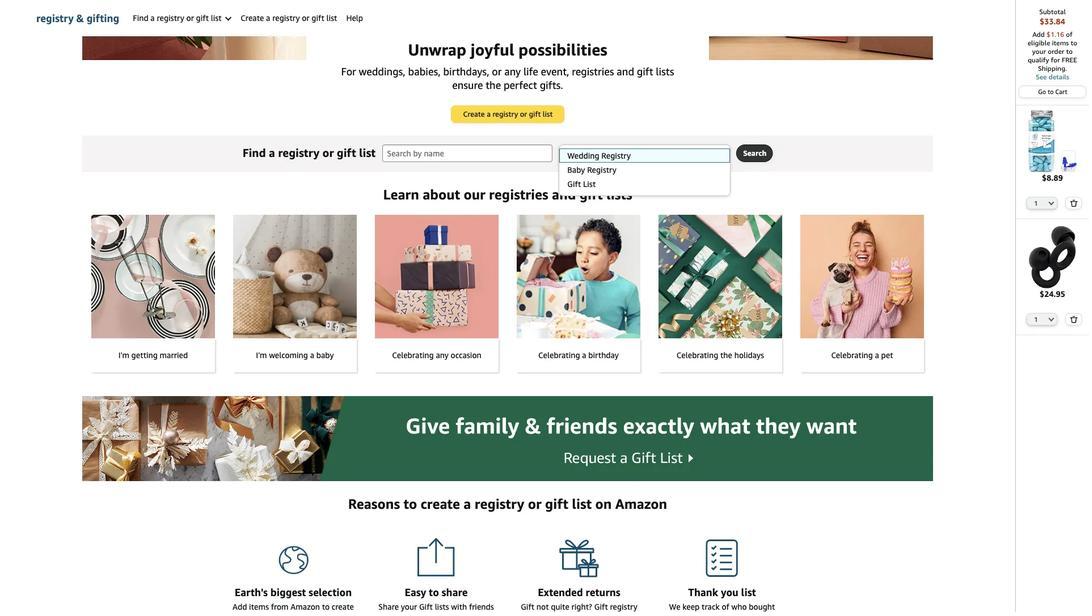 Task type: vqa. For each thing, say whether or not it's contained in the screenshot.
wedding registry baby registry gift list
yes



Task type: describe. For each thing, give the bounding box(es) containing it.
gift list link
[[560, 177, 730, 191]]

baby
[[568, 165, 585, 175]]

subtotal $33.84
[[1040, 7, 1066, 26]]

registry inside the extended returns gift not quite right? gift registry
[[610, 603, 638, 612]]

order
[[1048, 47, 1065, 55]]

$24.95
[[1040, 289, 1066, 299]]

to inside earth's biggest selection add items from amazon to create
[[322, 603, 330, 612]]

occasion
[[451, 351, 482, 360]]

extended returns gift not quite right? gift registry
[[521, 587, 638, 613]]

dropdown image for 1
[[1049, 317, 1055, 322]]

pet
[[882, 351, 894, 360]]

from
[[271, 603, 289, 612]]

&
[[76, 12, 84, 24]]

celebrating any occasion
[[392, 351, 482, 360]]

we
[[669, 603, 681, 612]]

birthday
[[589, 351, 619, 360]]

Search submit
[[737, 145, 773, 162]]

gift inside the for weddings, babies, birthdays, or any life event, registries and gift lists ensure the perfect gifts.
[[637, 65, 654, 77]]

lysian ultra soft foam earplugs sleep, 38db snr 31db nrr sound blocking noise cancelling ear plugs for sleeping, travel, shooting and working -60 pairs pack (lake blue) image
[[1022, 110, 1084, 172]]

delete image for $8.89
[[1070, 200, 1078, 207]]

eligible
[[1028, 39, 1051, 47]]

celebrating a birthday
[[539, 351, 619, 360]]

celebrating the holidays
[[677, 351, 764, 360]]

i'm getting married link
[[91, 215, 215, 373]]

celebrating for celebrating a pet
[[832, 351, 873, 360]]

baby nursery with crib and teddy bear image
[[233, 215, 357, 339]]

free
[[1062, 56, 1078, 64]]

0 vertical spatial registry
[[602, 151, 631, 161]]

Search by name text field
[[383, 145, 553, 162]]

i'm getting married
[[119, 351, 188, 360]]

see
[[1036, 73, 1047, 81]]

search for search
[[744, 149, 767, 158]]

i'm for i'm getting married
[[119, 351, 129, 360]]

qualify
[[1028, 56, 1050, 64]]

perfect
[[504, 79, 537, 91]]

add $1.16
[[1033, 30, 1066, 38]]

unwrap
[[408, 40, 467, 59]]

your for eligible
[[1033, 47, 1046, 55]]

celebrating a pet link
[[801, 215, 924, 373]]

event,
[[541, 65, 569, 77]]

gift left 'not'
[[521, 603, 535, 612]]

track
[[702, 603, 720, 612]]

go to cart link
[[1020, 86, 1086, 98]]

search by
[[566, 149, 599, 158]]

details
[[1049, 73, 1070, 81]]

add inside earth's biggest selection add items from amazon to create
[[233, 603, 247, 612]]

about
[[423, 186, 460, 203]]

babies,
[[408, 65, 441, 77]]

0 horizontal spatial find
[[133, 13, 149, 23]]

see details
[[1036, 73, 1070, 81]]

baby registry link
[[560, 163, 730, 177]]

weddings,
[[359, 65, 406, 77]]

lists for learn about our registries and gift lists
[[607, 186, 633, 203]]

learn
[[383, 186, 419, 203]]

or inside the for weddings, babies, birthdays, or any life event, registries and gift lists ensure the perfect gifts.
[[492, 65, 502, 77]]

1 for $24.95
[[1035, 316, 1038, 323]]

gifting
[[87, 12, 119, 24]]

for
[[341, 65, 356, 77]]

celebrating for celebrating any occasion
[[392, 351, 434, 360]]

wedding registry option
[[559, 149, 730, 163]]

1 vertical spatial find
[[243, 146, 266, 159]]

0 vertical spatial create
[[421, 496, 460, 513]]

pet parent with dog and dessert image
[[801, 215, 924, 339]]

delete image for $24.95
[[1070, 316, 1078, 323]]

a checklist image
[[702, 539, 743, 579]]

reasons
[[348, 496, 400, 513]]

unwrap joyful possibilities
[[408, 40, 608, 59]]

with
[[451, 603, 467, 612]]

you
[[721, 587, 739, 599]]

baby
[[316, 351, 334, 360]]

registries inside the for weddings, babies, birthdays, or any life event, registries and gift lists ensure the perfect gifts.
[[572, 65, 614, 77]]

life
[[524, 65, 538, 77]]

quite
[[551, 603, 570, 612]]

for weddings, babies, birthdays, or any life event, registries and gift lists ensure the perfect gifts.
[[341, 65, 674, 91]]

gift inside wedding registry baby registry gift list
[[568, 180, 581, 189]]

create inside earth's biggest selection add items from amazon to create
[[332, 603, 354, 612]]

amazon inside earth's biggest selection add items from amazon to create
[[291, 603, 320, 612]]

bought
[[749, 603, 775, 612]]

find a registry or gift list link
[[128, 0, 236, 36]]

1 vertical spatial registries
[[489, 186, 549, 203]]

and inside the for weddings, babies, birthdays, or any life event, registries and gift lists ensure the perfect gifts.
[[617, 65, 634, 77]]

lists inside the for weddings, babies, birthdays, or any life event, registries and gift lists ensure the perfect gifts.
[[656, 65, 674, 77]]

wedding registry baby registry gift list
[[568, 151, 631, 189]]

items inside of eligible items to your order to qualify for free shipping.
[[1052, 39, 1069, 47]]

returns
[[586, 587, 621, 599]]

registry & gifting
[[36, 12, 119, 24]]

registry & gifting link
[[36, 0, 119, 36]]

1 for $8.89
[[1035, 200, 1038, 207]]

earth's
[[235, 587, 268, 599]]

celebrating a pet
[[832, 351, 894, 360]]

two gift boxes with bows image
[[559, 539, 600, 579]]

gifts.
[[540, 79, 563, 91]]

any inside the for weddings, babies, birthdays, or any life event, registries and gift lists ensure the perfect gifts.
[[505, 65, 521, 77]]

easy
[[405, 587, 426, 599]]

share
[[379, 603, 399, 612]]

share
[[442, 587, 468, 599]]

gift inside easy to share share your gift lists with friends
[[419, 603, 433, 612]]

learn about our registries and gift lists
[[383, 186, 633, 203]]

help
[[346, 13, 363, 23]]

the inside the for weddings, babies, birthdays, or any life event, registries and gift lists ensure the perfect gifts.
[[486, 79, 501, 91]]

our
[[464, 186, 486, 203]]

by
[[591, 149, 599, 158]]

$8.89
[[1042, 173, 1063, 183]]

thank you list we keep track of who bought
[[664, 587, 781, 613]]

to inside easy to share share your gift lists with friends
[[429, 587, 439, 599]]

custom gift boxes and confetti image
[[82, 0, 933, 60]]



Task type: locate. For each thing, give the bounding box(es) containing it.
1 horizontal spatial lists
[[607, 186, 633, 203]]

search for search by
[[566, 149, 589, 158]]

your inside easy to share share your gift lists with friends
[[401, 603, 417, 612]]

see details link
[[1022, 73, 1084, 81]]

your down eligible
[[1033, 47, 1046, 55]]

joyful
[[471, 40, 515, 59]]

create
[[241, 13, 264, 23], [463, 110, 485, 119]]

list
[[583, 180, 596, 189]]

of right $1.16
[[1066, 30, 1073, 38]]

earth's biggest selection add items from amazon to create
[[233, 587, 354, 613]]

married
[[160, 351, 188, 360]]

0 horizontal spatial items
[[249, 603, 269, 612]]

1 1 from the top
[[1035, 200, 1038, 207]]

i'm
[[119, 351, 129, 360], [256, 351, 267, 360]]

1 vertical spatial find a registry or gift list
[[243, 146, 376, 159]]

1 horizontal spatial amazon
[[616, 496, 668, 513]]

subtotal
[[1040, 7, 1066, 15]]

items up order
[[1052, 39, 1069, 47]]

celebrating
[[392, 351, 434, 360], [539, 351, 580, 360], [677, 351, 719, 360], [832, 351, 873, 360]]

1 vertical spatial lists
[[607, 186, 633, 203]]

any
[[505, 65, 521, 77], [436, 351, 449, 360]]

0 horizontal spatial create
[[241, 13, 264, 23]]

0 horizontal spatial of
[[722, 603, 730, 612]]

0 horizontal spatial i'm
[[119, 351, 129, 360]]

i'm welcoming a baby link
[[233, 215, 357, 373]]

ensure
[[452, 79, 483, 91]]

celebrating for celebrating the holidays
[[677, 351, 719, 360]]

reasons to create a registry or gift list on amazon
[[348, 496, 668, 513]]

wedding
[[568, 151, 600, 161]]

or
[[186, 13, 194, 23], [302, 13, 310, 23], [492, 65, 502, 77], [520, 110, 527, 119], [323, 146, 334, 159], [528, 496, 542, 513]]

1 horizontal spatial create
[[421, 496, 460, 513]]

items down earth's on the bottom of the page
[[249, 603, 269, 612]]

list box containing wedding registry
[[559, 149, 730, 191]]

1 vertical spatial create a registry or gift list link
[[452, 106, 564, 123]]

2 celebrating from the left
[[539, 351, 580, 360]]

of eligible items to your order to qualify for free shipping.
[[1028, 30, 1078, 72]]

your down easy
[[401, 603, 417, 612]]

amazon right on
[[616, 496, 668, 513]]

1 vertical spatial items
[[249, 603, 269, 612]]

1 horizontal spatial the
[[721, 351, 733, 360]]

gift
[[568, 180, 581, 189], [419, 603, 433, 612], [521, 603, 535, 612], [595, 603, 608, 612]]

i'm welcoming a baby
[[256, 351, 334, 360]]

$1.16
[[1047, 30, 1065, 38]]

right?
[[572, 603, 592, 612]]

i'm left the welcoming
[[256, 351, 267, 360]]

0 vertical spatial of
[[1066, 30, 1073, 38]]

0 horizontal spatial dropdown image
[[719, 151, 725, 155]]

0 vertical spatial lists
[[656, 65, 674, 77]]

dropdown image
[[1049, 201, 1055, 206]]

1 celebrating from the left
[[392, 351, 434, 360]]

0 vertical spatial items
[[1052, 39, 1069, 47]]

lists inside easy to share share your gift lists with friends
[[435, 603, 449, 612]]

celebrating the holidays link
[[659, 215, 783, 373]]

0 vertical spatial find
[[133, 13, 149, 23]]

items inside earth's biggest selection add items from amazon to create
[[249, 603, 269, 612]]

a hand holding a stack of wraped gifts image
[[375, 215, 499, 339]]

2 delete image from the top
[[1070, 316, 1078, 323]]

registries right our
[[489, 186, 549, 203]]

1 horizontal spatial and
[[617, 65, 634, 77]]

gift
[[196, 13, 209, 23], [312, 13, 324, 23], [637, 65, 654, 77], [529, 110, 541, 119], [337, 146, 356, 159], [580, 186, 603, 203], [545, 496, 569, 513]]

loop quiet ear plugs for noise reduction &ndash; super soft, reusable hearing protection in flexible silicone for sleep, noise sensitivity - 8 ear tips in xs/s/m/l &ndash; 26db &amp; nrr 14 noise cancelling &ndash; black image
[[1022, 226, 1084, 288]]

2 horizontal spatial lists
[[656, 65, 674, 77]]

0 vertical spatial delete image
[[1070, 200, 1078, 207]]

0 vertical spatial create a registry or gift list link
[[236, 0, 342, 36]]

search
[[566, 149, 589, 158], [744, 149, 767, 158]]

registry down by
[[587, 165, 617, 175]]

1 horizontal spatial i'm
[[256, 351, 267, 360]]

0 vertical spatial your
[[1033, 47, 1046, 55]]

1 horizontal spatial create
[[463, 110, 485, 119]]

gift down easy
[[419, 603, 433, 612]]

the
[[486, 79, 501, 91], [721, 351, 733, 360]]

0 horizontal spatial add
[[233, 603, 247, 612]]

1 vertical spatial delete image
[[1070, 316, 1078, 323]]

0 horizontal spatial registries
[[489, 186, 549, 203]]

1 vertical spatial create
[[463, 110, 485, 119]]

to
[[1071, 39, 1078, 47], [1067, 47, 1073, 55], [1048, 88, 1054, 96], [404, 496, 417, 513], [429, 587, 439, 599], [322, 603, 330, 612]]

0 horizontal spatial the
[[486, 79, 501, 91]]

for
[[1051, 56, 1060, 64]]

registries
[[572, 65, 614, 77], [489, 186, 549, 203]]

and
[[617, 65, 634, 77], [552, 186, 576, 203]]

2 search from the left
[[744, 149, 767, 158]]

biggest
[[271, 587, 306, 599]]

0 horizontal spatial create a registry or gift list
[[241, 13, 337, 23]]

items
[[1052, 39, 1069, 47], [249, 603, 269, 612]]

gift down baby
[[568, 180, 581, 189]]

find
[[133, 13, 149, 23], [243, 146, 266, 159]]

2 vertical spatial lists
[[435, 603, 449, 612]]

1 horizontal spatial search
[[744, 149, 767, 158]]

registries down possibilities
[[572, 65, 614, 77]]

possibilities
[[519, 40, 608, 59]]

1 vertical spatial registry
[[587, 165, 617, 175]]

dropdown image
[[719, 151, 725, 155], [1049, 317, 1055, 322]]

1 vertical spatial dropdown image
[[1049, 317, 1055, 322]]

0 vertical spatial dropdown image
[[719, 151, 725, 155]]

birthdays,
[[443, 65, 490, 77]]

dropdown image down $24.95
[[1049, 317, 1055, 322]]

your inside of eligible items to your order to qualify for free shipping.
[[1033, 47, 1046, 55]]

on
[[596, 496, 612, 513]]

2 i'm from the left
[[256, 351, 267, 360]]

1 i'm from the left
[[119, 351, 129, 360]]

create down selection
[[332, 603, 354, 612]]

celebrating left 'holidays'
[[677, 351, 719, 360]]

1 horizontal spatial any
[[505, 65, 521, 77]]

go
[[1039, 88, 1047, 96]]

0 vertical spatial create
[[241, 13, 264, 23]]

3 celebrating from the left
[[677, 351, 719, 360]]

1 horizontal spatial items
[[1052, 39, 1069, 47]]

4 celebrating from the left
[[832, 351, 873, 360]]

1 vertical spatial create
[[332, 603, 354, 612]]

1 vertical spatial create a registry or gift list
[[463, 110, 553, 119]]

0 horizontal spatial lists
[[435, 603, 449, 612]]

a child opening a birthday present image
[[517, 215, 641, 339]]

1 horizontal spatial dropdown image
[[1049, 317, 1055, 322]]

find a registry or gift list
[[133, 13, 224, 23], [243, 146, 376, 159]]

any left occasion
[[436, 351, 449, 360]]

keep
[[683, 603, 700, 612]]

1
[[1035, 200, 1038, 207], [1035, 316, 1038, 323]]

celebrating for celebrating a birthday
[[539, 351, 580, 360]]

any up the perfect
[[505, 65, 521, 77]]

globe icon image
[[273, 539, 314, 579]]

wrapped holiday gifts with name tags image
[[659, 215, 783, 339]]

of inside of eligible items to your order to qualify for free shipping.
[[1066, 30, 1073, 38]]

$33.84
[[1040, 17, 1066, 26]]

your for to
[[401, 603, 417, 612]]

the right ensure in the left of the page
[[486, 79, 501, 91]]

1 horizontal spatial add
[[1033, 30, 1045, 38]]

0 horizontal spatial search
[[566, 149, 589, 158]]

gift down returns
[[595, 603, 608, 612]]

0 vertical spatial the
[[486, 79, 501, 91]]

cart
[[1056, 88, 1068, 96]]

0 horizontal spatial find a registry or gift list
[[133, 13, 224, 23]]

thank
[[688, 587, 719, 599]]

1 vertical spatial any
[[436, 351, 449, 360]]

i'm inside 'link'
[[119, 351, 129, 360]]

celebrating left occasion
[[392, 351, 434, 360]]

1 vertical spatial the
[[721, 351, 733, 360]]

create
[[421, 496, 460, 513], [332, 603, 354, 612]]

1 vertical spatial your
[[401, 603, 417, 612]]

amazon down the biggest
[[291, 603, 320, 612]]

1 horizontal spatial create a registry or gift list link
[[452, 106, 564, 123]]

1 vertical spatial of
[[722, 603, 730, 612]]

dropdown image left search submit on the top right of page
[[719, 151, 725, 155]]

2 1 from the top
[[1035, 316, 1038, 323]]

0 horizontal spatial create
[[332, 603, 354, 612]]

selection
[[309, 587, 352, 599]]

add up eligible
[[1033, 30, 1045, 38]]

holidays
[[735, 351, 764, 360]]

registry
[[36, 12, 74, 24], [157, 13, 184, 23], [272, 13, 300, 23], [493, 110, 518, 119], [278, 146, 320, 159], [475, 496, 525, 513], [610, 603, 638, 612]]

0 horizontal spatial amazon
[[291, 603, 320, 612]]

the left 'holidays'
[[721, 351, 733, 360]]

create a registry or gift list
[[241, 13, 337, 23], [463, 110, 553, 119]]

0 horizontal spatial any
[[436, 351, 449, 360]]

0 vertical spatial add
[[1033, 30, 1045, 38]]

1 horizontal spatial create a registry or gift list
[[463, 110, 553, 119]]

celebrating left pet
[[832, 351, 873, 360]]

help link
[[342, 0, 368, 36]]

1 horizontal spatial of
[[1066, 30, 1073, 38]]

1 horizontal spatial find
[[243, 146, 266, 159]]

celebrating a birthday link
[[517, 215, 641, 373]]

1 horizontal spatial your
[[1033, 47, 1046, 55]]

create up "arrow pointing out of a box to indicate sharing" image
[[421, 496, 460, 513]]

easy to share share your gift lists with friends
[[376, 587, 497, 613]]

1 vertical spatial 1
[[1035, 316, 1038, 323]]

i'm for i'm welcoming a baby
[[256, 351, 267, 360]]

1 vertical spatial amazon
[[291, 603, 320, 612]]

i'm left getting
[[119, 351, 129, 360]]

add down earth's on the bottom of the page
[[233, 603, 247, 612]]

0 vertical spatial any
[[505, 65, 521, 77]]

None submit
[[1066, 198, 1082, 209], [1066, 314, 1082, 325], [1066, 198, 1082, 209], [1066, 314, 1082, 325]]

1 horizontal spatial registries
[[572, 65, 614, 77]]

shipping.
[[1038, 64, 1067, 72]]

who
[[732, 603, 747, 612]]

of left who
[[722, 603, 730, 612]]

1 vertical spatial and
[[552, 186, 576, 203]]

registry
[[602, 151, 631, 161], [587, 165, 617, 175]]

0 horizontal spatial your
[[401, 603, 417, 612]]

1 vertical spatial add
[[233, 603, 247, 612]]

dropdown image for search by
[[719, 151, 725, 155]]

1 horizontal spatial find a registry or gift list
[[243, 146, 376, 159]]

0 vertical spatial 1
[[1035, 200, 1038, 207]]

a pair of champagne flutes on top of plates with ribbon image
[[91, 215, 215, 339]]

celebrating any occasion link
[[375, 215, 499, 373]]

list inside thank you list we keep track of who bought
[[741, 587, 756, 599]]

friends
[[469, 603, 494, 612]]

0 vertical spatial create a registry or gift list
[[241, 13, 337, 23]]

celebrating left birthday
[[539, 351, 580, 360]]

0 horizontal spatial and
[[552, 186, 576, 203]]

delete image
[[1070, 200, 1078, 207], [1070, 316, 1078, 323]]

arrow pointing out of a box to indicate sharing image
[[416, 539, 457, 579]]

of inside thank you list we keep track of who bought
[[722, 603, 730, 612]]

0 vertical spatial amazon
[[616, 496, 668, 513]]

a
[[151, 13, 155, 23], [266, 13, 270, 23], [487, 110, 491, 119], [269, 146, 275, 159], [310, 351, 314, 360], [582, 351, 587, 360], [875, 351, 880, 360], [464, 496, 471, 513]]

list box
[[559, 149, 730, 191]]

registry right by
[[602, 151, 631, 161]]

not
[[537, 603, 549, 612]]

0 vertical spatial registries
[[572, 65, 614, 77]]

0 horizontal spatial create a registry or gift list link
[[236, 0, 342, 36]]

getting
[[131, 351, 158, 360]]

welcoming
[[269, 351, 308, 360]]

extended
[[538, 587, 583, 599]]

lists
[[656, 65, 674, 77], [607, 186, 633, 203], [435, 603, 449, 612]]

1 search from the left
[[566, 149, 589, 158]]

go to cart
[[1039, 88, 1068, 96]]

0 vertical spatial find a registry or gift list
[[133, 13, 224, 23]]

1 delete image from the top
[[1070, 200, 1078, 207]]

wedding registry link
[[560, 149, 730, 163]]

request a gift list image
[[82, 397, 933, 482]]

lists for easy to share share your gift lists with friends
[[435, 603, 449, 612]]

0 vertical spatial and
[[617, 65, 634, 77]]



